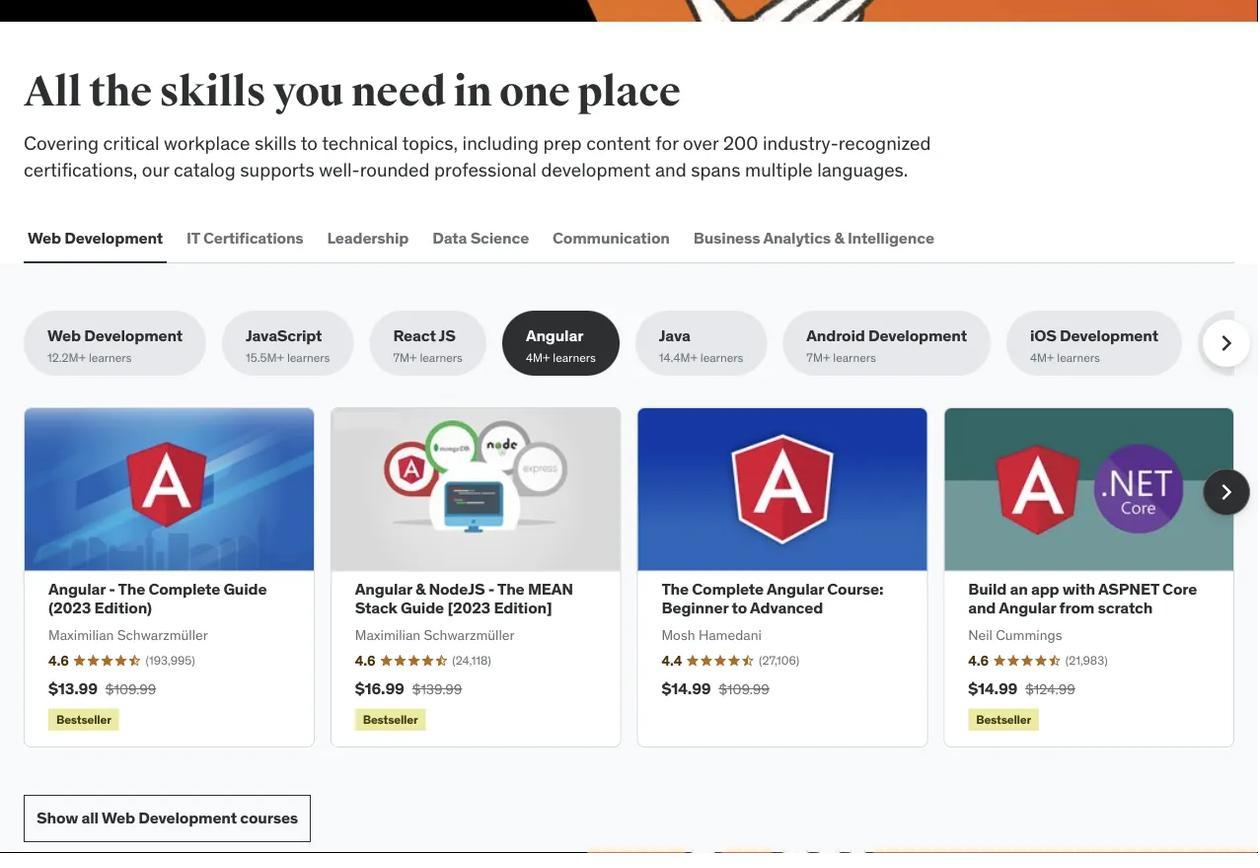Task type: locate. For each thing, give the bounding box(es) containing it.
web development 12.2m+ learners
[[47, 326, 183, 365]]

skills
[[159, 66, 266, 117], [255, 131, 297, 155]]

web for web development 12.2m+ learners
[[47, 326, 81, 346]]

beginner
[[662, 598, 729, 618]]

multiple
[[745, 157, 813, 181]]

the complete angular course: beginner to advanced
[[662, 579, 884, 618]]

advanced
[[750, 598, 823, 618]]

1 complete from the left
[[149, 579, 220, 599]]

development down certifications,
[[64, 227, 163, 248]]

well-
[[319, 157, 360, 181]]

2 learners from the left
[[287, 350, 330, 365]]

web development button
[[24, 214, 167, 262]]

0 vertical spatial skills
[[159, 66, 266, 117]]

show
[[37, 809, 78, 829]]

angular - the complete guide (2023 edition) link
[[48, 579, 267, 618]]

angular
[[526, 326, 584, 346], [48, 579, 106, 599], [355, 579, 412, 599], [767, 579, 824, 599], [999, 598, 1056, 618]]

0 horizontal spatial complete
[[149, 579, 220, 599]]

7m+ inside 'react js 7m+ learners'
[[393, 350, 417, 365]]

development right android
[[869, 326, 967, 346]]

development for web development 12.2m+ learners
[[84, 326, 183, 346]]

1 4m+ from the left
[[526, 350, 550, 365]]

7m+ down react
[[393, 350, 417, 365]]

web right 'all'
[[102, 809, 135, 829]]

- right nodejs
[[488, 579, 495, 599]]

css 9m+ le
[[1222, 326, 1259, 365]]

guide inside angular - the complete guide (2023 edition)
[[224, 579, 267, 599]]

web for web development
[[28, 227, 61, 248]]

1 vertical spatial skills
[[255, 131, 297, 155]]

7m+ down android
[[807, 350, 831, 365]]

complete
[[149, 579, 220, 599], [692, 579, 764, 599]]

0 vertical spatial web
[[28, 227, 61, 248]]

business analytics & intelligence
[[694, 227, 935, 248]]

4m+ inside the ios development 4m+ learners
[[1030, 350, 1055, 365]]

&
[[834, 227, 844, 248], [416, 579, 426, 599]]

0 vertical spatial &
[[834, 227, 844, 248]]

2 horizontal spatial the
[[662, 579, 689, 599]]

topic filters element
[[24, 311, 1259, 376]]

carousel element
[[24, 408, 1251, 748]]

1 horizontal spatial to
[[732, 598, 747, 618]]

development inside the ios development 4m+ learners
[[1060, 326, 1159, 346]]

0 vertical spatial and
[[655, 157, 687, 181]]

development inside button
[[64, 227, 163, 248]]

1 learners from the left
[[89, 350, 132, 365]]

0 horizontal spatial 7m+
[[393, 350, 417, 365]]

5 learners from the left
[[701, 350, 744, 365]]

mean
[[528, 579, 573, 599]]

7m+ inside android development 7m+ learners
[[807, 350, 831, 365]]

topics,
[[402, 131, 458, 155]]

core
[[1163, 579, 1197, 599]]

7m+ for react js
[[393, 350, 417, 365]]

0 horizontal spatial &
[[416, 579, 426, 599]]

covering
[[24, 131, 99, 155]]

9m+
[[1222, 350, 1246, 365]]

to
[[301, 131, 318, 155], [732, 598, 747, 618]]

it certifications
[[187, 227, 304, 248]]

2 - from the left
[[488, 579, 495, 599]]

0 horizontal spatial 4m+
[[526, 350, 550, 365]]

learners inside angular 4m+ learners
[[553, 350, 596, 365]]

1 horizontal spatial 7m+
[[807, 350, 831, 365]]

4m+ inside angular 4m+ learners
[[526, 350, 550, 365]]

catalog
[[174, 157, 236, 181]]

languages.
[[818, 157, 909, 181]]

development
[[64, 227, 163, 248], [84, 326, 183, 346], [869, 326, 967, 346], [1060, 326, 1159, 346], [138, 809, 237, 829]]

web inside button
[[28, 227, 61, 248]]

the
[[89, 66, 152, 117]]

1 7m+ from the left
[[393, 350, 417, 365]]

and down for
[[655, 157, 687, 181]]

angular inside angular & nodejs - the mean stack guide [2023 edition]
[[355, 579, 412, 599]]

industry-
[[763, 131, 839, 155]]

android development 7m+ learners
[[807, 326, 967, 365]]

1 vertical spatial to
[[732, 598, 747, 618]]

recognized
[[839, 131, 931, 155]]

4 learners from the left
[[553, 350, 596, 365]]

2 4m+ from the left
[[1030, 350, 1055, 365]]

to up supports
[[301, 131, 318, 155]]

next image
[[1211, 477, 1243, 509]]

angular inside angular - the complete guide (2023 edition)
[[48, 579, 106, 599]]

0 horizontal spatial and
[[655, 157, 687, 181]]

angular inside build an app with aspnet core and angular from scratch
[[999, 598, 1056, 618]]

skills inside covering critical workplace skills to technical topics, including prep content for over 200 industry-recognized certifications, our catalog supports well-rounded professional development and spans multiple languages.
[[255, 131, 297, 155]]

12.2m+
[[47, 350, 86, 365]]

learners inside java 14.4m+ learners
[[701, 350, 744, 365]]

1 horizontal spatial complete
[[692, 579, 764, 599]]

courses
[[240, 809, 298, 829]]

build an app with aspnet core and angular from scratch
[[969, 579, 1197, 618]]

1 vertical spatial &
[[416, 579, 426, 599]]

to right beginner
[[732, 598, 747, 618]]

development
[[541, 157, 651, 181]]

0 horizontal spatial the
[[118, 579, 145, 599]]

angular inside angular 4m+ learners
[[526, 326, 584, 346]]

- inside angular & nodejs - the mean stack guide [2023 edition]
[[488, 579, 495, 599]]

development up 12.2m+
[[84, 326, 183, 346]]

learners
[[89, 350, 132, 365], [287, 350, 330, 365], [420, 350, 463, 365], [553, 350, 596, 365], [701, 350, 744, 365], [833, 350, 876, 365], [1057, 350, 1100, 365]]

ios
[[1030, 326, 1057, 346]]

3 the from the left
[[662, 579, 689, 599]]

web
[[28, 227, 61, 248], [47, 326, 81, 346], [102, 809, 135, 829]]

web up 12.2m+
[[47, 326, 81, 346]]

2 7m+ from the left
[[807, 350, 831, 365]]

development inside web development 12.2m+ learners
[[84, 326, 183, 346]]

skills up supports
[[255, 131, 297, 155]]

for
[[656, 131, 679, 155]]

1 vertical spatial and
[[969, 598, 996, 618]]

& left nodejs
[[416, 579, 426, 599]]

development for ios development 4m+ learners
[[1060, 326, 1159, 346]]

1 horizontal spatial and
[[969, 598, 996, 618]]

in
[[454, 66, 492, 117]]

2 complete from the left
[[692, 579, 764, 599]]

and left the an
[[969, 598, 996, 618]]

& inside business analytics & intelligence 'button'
[[834, 227, 844, 248]]

web inside web development 12.2m+ learners
[[47, 326, 81, 346]]

0 horizontal spatial guide
[[224, 579, 267, 599]]

7 learners from the left
[[1057, 350, 1100, 365]]

15.5m+
[[246, 350, 284, 365]]

-
[[109, 579, 115, 599], [488, 579, 495, 599]]

& right analytics
[[834, 227, 844, 248]]

from
[[1060, 598, 1095, 618]]

the inside the complete angular course: beginner to advanced
[[662, 579, 689, 599]]

1 the from the left
[[118, 579, 145, 599]]

css
[[1222, 326, 1253, 346]]

1 horizontal spatial 4m+
[[1030, 350, 1055, 365]]

4m+
[[526, 350, 550, 365], [1030, 350, 1055, 365]]

learners inside android development 7m+ learners
[[833, 350, 876, 365]]

including
[[463, 131, 539, 155]]

an
[[1010, 579, 1028, 599]]

all the skills you need in one place
[[24, 66, 681, 117]]

intelligence
[[848, 227, 935, 248]]

6 learners from the left
[[833, 350, 876, 365]]

complete inside angular - the complete guide (2023 edition)
[[149, 579, 220, 599]]

1 horizontal spatial &
[[834, 227, 844, 248]]

all
[[24, 66, 82, 117]]

business analytics & intelligence button
[[690, 214, 939, 262]]

3 learners from the left
[[420, 350, 463, 365]]

learners inside the ios development 4m+ learners
[[1057, 350, 1100, 365]]

1 horizontal spatial -
[[488, 579, 495, 599]]

and
[[655, 157, 687, 181], [969, 598, 996, 618]]

development right ios
[[1060, 326, 1159, 346]]

skills up workplace
[[159, 66, 266, 117]]

(2023
[[48, 598, 91, 618]]

2 the from the left
[[498, 579, 525, 599]]

web down certifications,
[[28, 227, 61, 248]]

0 horizontal spatial -
[[109, 579, 115, 599]]

to inside the complete angular course: beginner to advanced
[[732, 598, 747, 618]]

place
[[578, 66, 681, 117]]

- right the (2023
[[109, 579, 115, 599]]

development for web development
[[64, 227, 163, 248]]

stack
[[355, 598, 398, 618]]

1 vertical spatial web
[[47, 326, 81, 346]]

0 horizontal spatial to
[[301, 131, 318, 155]]

1 horizontal spatial guide
[[401, 598, 444, 618]]

guide
[[224, 579, 267, 599], [401, 598, 444, 618]]

development inside android development 7m+ learners
[[869, 326, 967, 346]]

angular 4m+ learners
[[526, 326, 596, 365]]

react js 7m+ learners
[[393, 326, 463, 365]]

the inside angular & nodejs - the mean stack guide [2023 edition]
[[498, 579, 525, 599]]

angular for &
[[355, 579, 412, 599]]

le
[[1249, 350, 1259, 365]]

1 - from the left
[[109, 579, 115, 599]]

1 horizontal spatial the
[[498, 579, 525, 599]]

technical
[[322, 131, 398, 155]]

0 vertical spatial to
[[301, 131, 318, 155]]



Task type: describe. For each thing, give the bounding box(es) containing it.
certifications
[[203, 227, 304, 248]]

react
[[393, 326, 436, 346]]

spans
[[691, 157, 741, 181]]

leadership
[[327, 227, 409, 248]]

ios development 4m+ learners
[[1030, 326, 1159, 365]]

android
[[807, 326, 865, 346]]

- inside angular - the complete guide (2023 edition)
[[109, 579, 115, 599]]

data science
[[433, 227, 529, 248]]

and inside covering critical workplace skills to technical topics, including prep content for over 200 industry-recognized certifications, our catalog supports well-rounded professional development and spans multiple languages.
[[655, 157, 687, 181]]

one
[[499, 66, 570, 117]]

our
[[142, 157, 169, 181]]

build an app with aspnet core and angular from scratch link
[[969, 579, 1197, 618]]

app
[[1032, 579, 1060, 599]]

complete inside the complete angular course: beginner to advanced
[[692, 579, 764, 599]]

development left courses
[[138, 809, 237, 829]]

workplace
[[164, 131, 250, 155]]

learners inside 'react js 7m+ learners'
[[420, 350, 463, 365]]

the complete angular course: beginner to advanced link
[[662, 579, 884, 618]]

2 vertical spatial web
[[102, 809, 135, 829]]

data science button
[[429, 214, 533, 262]]

200
[[724, 131, 759, 155]]

angular & nodejs - the mean stack guide [2023 edition]
[[355, 579, 573, 618]]

you
[[273, 66, 344, 117]]

javascript 15.5m+ learners
[[246, 326, 330, 365]]

angular inside the complete angular course: beginner to advanced
[[767, 579, 824, 599]]

aspnet
[[1099, 579, 1160, 599]]

certifications,
[[24, 157, 137, 181]]

& inside angular & nodejs - the mean stack guide [2023 edition]
[[416, 579, 426, 599]]

analytics
[[763, 227, 831, 248]]

to inside covering critical workplace skills to technical topics, including prep content for over 200 industry-recognized certifications, our catalog supports well-rounded professional development and spans multiple languages.
[[301, 131, 318, 155]]

it certifications button
[[183, 214, 307, 262]]

rounded
[[360, 157, 430, 181]]

all
[[81, 809, 99, 829]]

show all web development courses
[[37, 809, 298, 829]]

course:
[[827, 579, 884, 599]]

java
[[659, 326, 691, 346]]

build
[[969, 579, 1007, 599]]

angular for 4m+
[[526, 326, 584, 346]]

guide inside angular & nodejs - the mean stack guide [2023 edition]
[[401, 598, 444, 618]]

learners inside javascript 15.5m+ learners
[[287, 350, 330, 365]]

need
[[351, 66, 446, 117]]

learners inside web development 12.2m+ learners
[[89, 350, 132, 365]]

scratch
[[1098, 598, 1153, 618]]

science
[[470, 227, 529, 248]]

critical
[[103, 131, 159, 155]]

it
[[187, 227, 200, 248]]

[2023
[[448, 598, 491, 618]]

edition]
[[494, 598, 552, 618]]

angular for -
[[48, 579, 106, 599]]

professional
[[434, 157, 537, 181]]

next image
[[1211, 328, 1243, 359]]

covering critical workplace skills to technical topics, including prep content for over 200 industry-recognized certifications, our catalog supports well-rounded professional development and spans multiple languages.
[[24, 131, 931, 181]]

development for android development 7m+ learners
[[869, 326, 967, 346]]

business
[[694, 227, 760, 248]]

with
[[1063, 579, 1096, 599]]

web development
[[28, 227, 163, 248]]

show all web development courses link
[[24, 795, 311, 843]]

content
[[586, 131, 651, 155]]

edition)
[[94, 598, 152, 618]]

over
[[683, 131, 719, 155]]

data
[[433, 227, 467, 248]]

14.4m+
[[659, 350, 698, 365]]

javascript
[[246, 326, 322, 346]]

angular & nodejs - the mean stack guide [2023 edition] link
[[355, 579, 573, 618]]

7m+ for android development
[[807, 350, 831, 365]]

communication
[[553, 227, 670, 248]]

java 14.4m+ learners
[[659, 326, 744, 365]]

angular - the complete guide (2023 edition)
[[48, 579, 267, 618]]

nodejs
[[429, 579, 485, 599]]

supports
[[240, 157, 315, 181]]

communication button
[[549, 214, 674, 262]]

prep
[[543, 131, 582, 155]]

the inside angular - the complete guide (2023 edition)
[[118, 579, 145, 599]]

leadership button
[[323, 214, 413, 262]]

js
[[439, 326, 456, 346]]

and inside build an app with aspnet core and angular from scratch
[[969, 598, 996, 618]]



Task type: vqa. For each thing, say whether or not it's contained in the screenshot.


